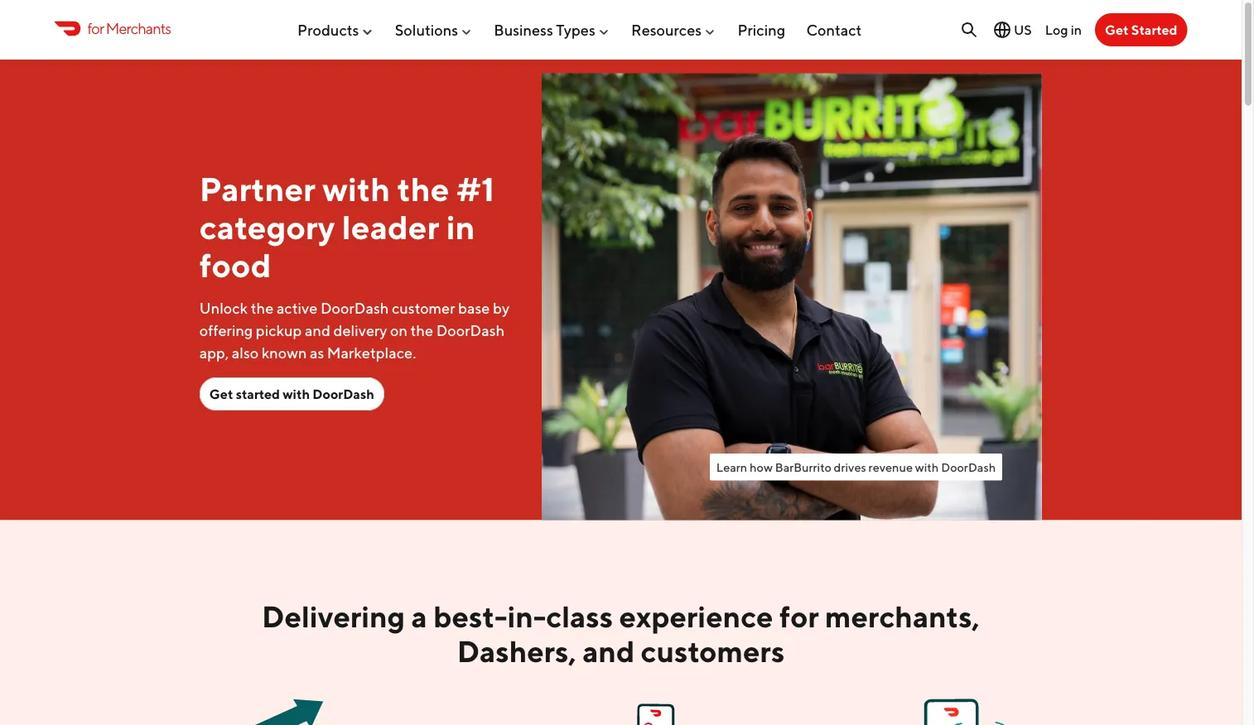 Task type: describe. For each thing, give the bounding box(es) containing it.
doordash right 'revenue'
[[941, 460, 996, 474]]

in inside partner with the #1 category leader in food
[[446, 207, 475, 246]]

business
[[494, 21, 553, 39]]

the inside partner with the #1 category leader in food
[[397, 169, 449, 208]]

barburrito
[[775, 460, 832, 474]]

marketplace.
[[327, 344, 416, 362]]

business types link
[[494, 14, 610, 45]]

customers
[[641, 634, 785, 669]]

delivering a best-in-class experience for merchants, dashers, and customers
[[262, 599, 980, 669]]

for inside delivering a best-in-class experience for merchants, dashers, and customers
[[780, 599, 819, 635]]

active
[[277, 299, 318, 317]]

also
[[232, 344, 259, 362]]

business types
[[494, 21, 595, 39]]

on
[[390, 322, 408, 340]]

category
[[200, 207, 335, 246]]

resources link
[[631, 14, 717, 45]]

get started
[[1105, 22, 1178, 38]]

log
[[1045, 22, 1068, 38]]

globe line image
[[993, 20, 1012, 40]]

get for get started
[[1105, 22, 1129, 38]]

base
[[458, 299, 490, 317]]

get for get started with doordash
[[209, 386, 233, 402]]

log in link
[[1045, 22, 1082, 38]]

with inside partner with the #1 category leader in food
[[322, 169, 390, 208]]

delivery
[[333, 322, 387, 340]]

learn
[[717, 460, 748, 474]]

2 vertical spatial the
[[411, 322, 433, 340]]

types
[[556, 21, 595, 39]]

partner
[[200, 169, 316, 208]]

customer
[[392, 299, 455, 317]]

learn how barburrito drives revenue with doordash
[[717, 460, 996, 474]]

1 horizontal spatial in
[[1071, 22, 1082, 38]]

and for dashers,
[[583, 634, 635, 669]]

revenue
[[869, 460, 913, 474]]

pricing
[[738, 21, 786, 39]]

solutions
[[395, 21, 458, 39]]

1 vertical spatial the
[[251, 299, 274, 317]]

address urgent issues image
[[912, 695, 1024, 726]]

1 vertical spatial with
[[283, 386, 310, 402]]

in-
[[507, 599, 546, 635]]

#1
[[456, 169, 495, 208]]

doordash up 'delivery'
[[321, 299, 389, 317]]

experience
[[619, 599, 774, 635]]

0 horizontal spatial for
[[87, 19, 104, 37]]

unlock
[[200, 299, 248, 317]]

barburrito image
[[542, 73, 1042, 521]]

and for pickup
[[305, 322, 330, 340]]

log in
[[1045, 22, 1082, 38]]

a
[[411, 599, 427, 635]]

started
[[1132, 22, 1178, 38]]



Task type: vqa. For each thing, say whether or not it's contained in the screenshot.
category
yes



Task type: locate. For each thing, give the bounding box(es) containing it.
1 horizontal spatial with
[[322, 169, 390, 208]]

the left #1
[[397, 169, 449, 208]]

in
[[1071, 22, 1082, 38], [446, 207, 475, 246]]

resources
[[631, 21, 702, 39]]

solutions link
[[395, 14, 473, 45]]

best-
[[434, 599, 507, 635]]

delivering
[[262, 599, 405, 635]]

for merchants
[[87, 19, 171, 37]]

0 horizontal spatial in
[[446, 207, 475, 246]]

0 vertical spatial the
[[397, 169, 449, 208]]

0 vertical spatial get
[[1105, 22, 1129, 38]]

0 horizontal spatial with
[[283, 386, 310, 402]]

contact
[[806, 21, 862, 39]]

the
[[397, 169, 449, 208], [251, 299, 274, 317], [411, 322, 433, 340]]

1 vertical spatial get
[[209, 386, 233, 402]]

get started with doordash
[[209, 386, 374, 402]]

and up grow online sales image at the bottom
[[583, 634, 635, 669]]

0 horizontal spatial and
[[305, 322, 330, 340]]

doordash down the as on the top left
[[313, 386, 374, 402]]

with
[[322, 169, 390, 208], [283, 386, 310, 402], [915, 460, 939, 474]]

drives
[[834, 460, 866, 474]]

get started button
[[1095, 13, 1188, 46]]

get left started
[[209, 386, 233, 402]]

learn how barburrito drives revenue with doordash link
[[710, 454, 1003, 481]]

1 vertical spatial in
[[446, 207, 475, 246]]

merchants
[[106, 19, 171, 37]]

unlock the active doordash customer base by offering pickup and delivery on the doordash app, also known as marketplace.
[[200, 299, 510, 362]]

in right leader
[[446, 207, 475, 246]]

pickup
[[256, 322, 302, 340]]

pricing link
[[738, 14, 786, 45]]

get inside button
[[1105, 22, 1129, 38]]

get
[[1105, 22, 1129, 38], [209, 386, 233, 402]]

get started with doordash link
[[200, 378, 384, 411]]

0 vertical spatial for
[[87, 19, 104, 37]]

contact link
[[806, 14, 862, 45]]

get left the "started" on the right of page
[[1105, 22, 1129, 38]]

2 vertical spatial with
[[915, 460, 939, 474]]

dashers,
[[457, 634, 577, 669]]

and inside unlock the active doordash customer base by offering pickup and delivery on the doordash app, also known as marketplace.
[[305, 322, 330, 340]]

products
[[297, 21, 359, 39]]

for merchants link
[[54, 17, 171, 40]]

the down the "customer"
[[411, 322, 433, 340]]

1 horizontal spatial get
[[1105, 22, 1129, 38]]

food
[[200, 245, 271, 284]]

and
[[305, 322, 330, 340], [583, 634, 635, 669]]

app,
[[200, 344, 229, 362]]

1 vertical spatial and
[[583, 634, 635, 669]]

doordash
[[321, 299, 389, 317], [436, 322, 505, 340], [313, 386, 374, 402], [941, 460, 996, 474]]

partner with the #1 category leader in food
[[200, 169, 495, 284]]

0 vertical spatial in
[[1071, 22, 1082, 38]]

the up pickup
[[251, 299, 274, 317]]

2 horizontal spatial with
[[915, 460, 939, 474]]

class
[[546, 599, 613, 635]]

leader
[[342, 207, 439, 246]]

how
[[750, 460, 773, 474]]

1 vertical spatial for
[[780, 599, 819, 635]]

for
[[87, 19, 104, 37], [780, 599, 819, 635]]

grow online sales image
[[565, 695, 677, 726]]

0 vertical spatial with
[[322, 169, 390, 208]]

1 horizontal spatial and
[[583, 634, 635, 669]]

and inside delivering a best-in-class experience for merchants, dashers, and customers
[[583, 634, 635, 669]]

started
[[236, 386, 280, 402]]

1 horizontal spatial for
[[780, 599, 819, 635]]

in right the log
[[1071, 22, 1082, 38]]

known
[[262, 344, 307, 362]]

0 horizontal spatial get
[[209, 386, 233, 402]]

0 vertical spatial and
[[305, 322, 330, 340]]

offering
[[200, 322, 253, 340]]

increase profit margin image
[[218, 695, 330, 726]]

by
[[493, 299, 510, 317]]

merchants,
[[825, 599, 980, 635]]

and up the as on the top left
[[305, 322, 330, 340]]

us
[[1014, 22, 1032, 38]]

products link
[[297, 14, 374, 45]]

as
[[310, 344, 324, 362]]

doordash down base
[[436, 322, 505, 340]]



